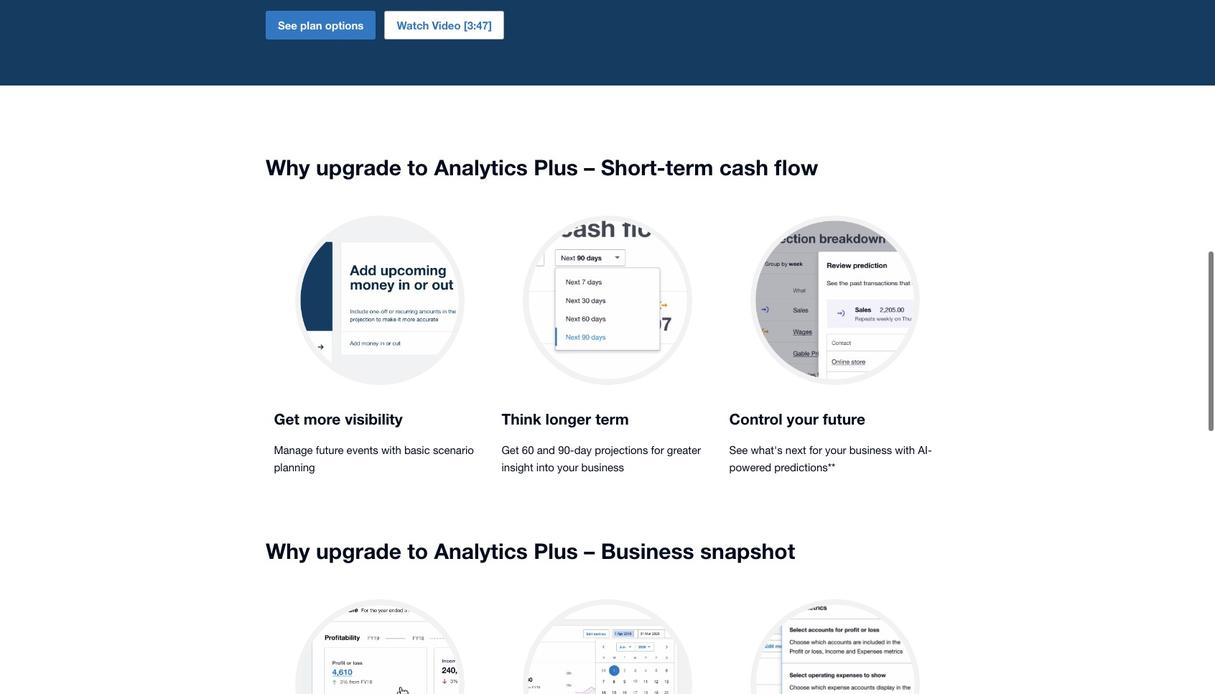 Task type: locate. For each thing, give the bounding box(es) containing it.
1 vertical spatial to
[[408, 538, 428, 564]]

plan
[[300, 19, 322, 32]]

1 horizontal spatial business
[[850, 444, 893, 456]]

see
[[278, 19, 297, 32], [730, 444, 748, 456]]

see up powered
[[730, 444, 748, 456]]

flow
[[775, 155, 819, 180]]

1 analytics from the top
[[434, 155, 528, 180]]

see plan options
[[278, 19, 364, 32]]

2 vertical spatial your
[[558, 461, 579, 474]]

plus for short-
[[534, 155, 578, 180]]

why upgrade to analytics plus – short-term cash flow
[[266, 155, 819, 180]]

upgrade for why upgrade to analytics plus – short-term cash flow
[[316, 155, 402, 180]]

1 horizontal spatial get
[[502, 444, 519, 456]]

1 vertical spatial analytics
[[434, 538, 528, 564]]

2 with from the left
[[896, 444, 916, 456]]

1 with from the left
[[382, 444, 402, 456]]

see plan options link
[[266, 11, 376, 40]]

greater
[[667, 444, 701, 456]]

with left basic
[[382, 444, 402, 456]]

short-
[[601, 155, 666, 180]]

0 vertical spatial your
[[787, 410, 819, 428]]

get
[[274, 410, 300, 428], [502, 444, 519, 456]]

business down projections
[[582, 461, 625, 474]]

–
[[584, 155, 595, 180], [584, 538, 595, 564]]

future down more
[[316, 444, 344, 456]]

2 analytics from the top
[[434, 538, 528, 564]]

1 horizontal spatial with
[[896, 444, 916, 456]]

0 horizontal spatial business
[[582, 461, 625, 474]]

0 horizontal spatial with
[[382, 444, 402, 456]]

upgrade
[[316, 155, 402, 180], [316, 538, 402, 564]]

0 vertical spatial future
[[823, 410, 866, 428]]

get inside get 60 and 90-day projections for greater insight into your business
[[502, 444, 519, 456]]

your down 90-
[[558, 461, 579, 474]]

– left short-
[[584, 155, 595, 180]]

projections
[[595, 444, 649, 456]]

2 why from the top
[[266, 538, 310, 564]]

1 horizontal spatial term
[[666, 155, 714, 180]]

1 vertical spatial future
[[316, 444, 344, 456]]

1 horizontal spatial for
[[810, 444, 823, 456]]

1 for from the left
[[651, 444, 664, 456]]

future up see what's next for your business with ai- powered predictions** at the right bottom of page
[[823, 410, 866, 428]]

cash
[[720, 155, 769, 180]]

2 horizontal spatial your
[[826, 444, 847, 456]]

90-
[[558, 444, 575, 456]]

0 horizontal spatial your
[[558, 461, 579, 474]]

term left cash
[[666, 155, 714, 180]]

term
[[666, 155, 714, 180], [596, 410, 629, 428]]

2 plus from the top
[[534, 538, 578, 564]]

0 vertical spatial upgrade
[[316, 155, 402, 180]]

see inside see what's next for your business with ai- powered predictions**
[[730, 444, 748, 456]]

business left ai-
[[850, 444, 893, 456]]

get more visibility
[[274, 410, 403, 428]]

0 vertical spatial to
[[408, 155, 428, 180]]

term up projections
[[596, 410, 629, 428]]

1 vertical spatial upgrade
[[316, 538, 402, 564]]

1 upgrade from the top
[[316, 155, 402, 180]]

[3:47]
[[464, 19, 492, 32]]

get for get more visibility
[[274, 410, 300, 428]]

1 vertical spatial business
[[582, 461, 625, 474]]

analytics
[[434, 155, 528, 180], [434, 538, 528, 564]]

with inside manage future events with basic scenario planning
[[382, 444, 402, 456]]

0 horizontal spatial for
[[651, 444, 664, 456]]

with left ai-
[[896, 444, 916, 456]]

0 horizontal spatial term
[[596, 410, 629, 428]]

for
[[651, 444, 664, 456], [810, 444, 823, 456]]

1 vertical spatial your
[[826, 444, 847, 456]]

your up next at the bottom
[[787, 410, 819, 428]]

0 vertical spatial get
[[274, 410, 300, 428]]

1 vertical spatial plus
[[534, 538, 578, 564]]

why for why upgrade to analytics plus – business snapshot
[[266, 538, 310, 564]]

your up 'predictions**'
[[826, 444, 847, 456]]

control your future
[[730, 410, 866, 428]]

1 vertical spatial term
[[596, 410, 629, 428]]

watch video [3:47] button
[[385, 11, 504, 40]]

insight
[[502, 461, 534, 474]]

to
[[408, 155, 428, 180], [408, 538, 428, 564]]

0 horizontal spatial future
[[316, 444, 344, 456]]

1 vertical spatial see
[[730, 444, 748, 456]]

for right next at the bottom
[[810, 444, 823, 456]]

future
[[823, 410, 866, 428], [316, 444, 344, 456]]

1 vertical spatial get
[[502, 444, 519, 456]]

1 vertical spatial why
[[266, 538, 310, 564]]

0 vertical spatial business
[[850, 444, 893, 456]]

manage
[[274, 444, 313, 456]]

think longer term
[[502, 410, 629, 428]]

plus
[[534, 155, 578, 180], [534, 538, 578, 564]]

– left business in the bottom of the page
[[584, 538, 595, 564]]

1 horizontal spatial your
[[787, 410, 819, 428]]

business inside get 60 and 90-day projections for greater insight into your business
[[582, 461, 625, 474]]

options
[[325, 19, 364, 32]]

0 horizontal spatial get
[[274, 410, 300, 428]]

your
[[787, 410, 819, 428], [826, 444, 847, 456], [558, 461, 579, 474]]

for left the greater
[[651, 444, 664, 456]]

with
[[382, 444, 402, 456], [896, 444, 916, 456]]

0 vertical spatial –
[[584, 155, 595, 180]]

0 vertical spatial plus
[[534, 155, 578, 180]]

analytics for short-
[[434, 155, 528, 180]]

for inside get 60 and 90-day projections for greater insight into your business
[[651, 444, 664, 456]]

get left 60
[[502, 444, 519, 456]]

1 – from the top
[[584, 155, 595, 180]]

future inside manage future events with basic scenario planning
[[316, 444, 344, 456]]

business
[[850, 444, 893, 456], [582, 461, 625, 474]]

snapshot
[[701, 538, 796, 564]]

0 vertical spatial term
[[666, 155, 714, 180]]

– for business
[[584, 538, 595, 564]]

why
[[266, 155, 310, 180], [266, 538, 310, 564]]

get up the manage
[[274, 410, 300, 428]]

1 plus from the top
[[534, 155, 578, 180]]

2 – from the top
[[584, 538, 595, 564]]

why use me image
[[295, 216, 465, 385], [523, 216, 693, 385], [751, 216, 921, 385], [295, 599, 465, 694], [523, 599, 693, 694], [751, 599, 921, 694]]

0 vertical spatial see
[[278, 19, 297, 32]]

2 upgrade from the top
[[316, 538, 402, 564]]

0 vertical spatial analytics
[[434, 155, 528, 180]]

1 why from the top
[[266, 155, 310, 180]]

plus for business
[[534, 538, 578, 564]]

1 vertical spatial –
[[584, 538, 595, 564]]

2 for from the left
[[810, 444, 823, 456]]

more
[[304, 410, 341, 428]]

business inside see what's next for your business with ai- powered predictions**
[[850, 444, 893, 456]]

1 horizontal spatial see
[[730, 444, 748, 456]]

0 horizontal spatial see
[[278, 19, 297, 32]]

see left plan
[[278, 19, 297, 32]]

0 vertical spatial why
[[266, 155, 310, 180]]

2 to from the top
[[408, 538, 428, 564]]

1 to from the top
[[408, 155, 428, 180]]



Task type: vqa. For each thing, say whether or not it's contained in the screenshot.
–
yes



Task type: describe. For each thing, give the bounding box(es) containing it.
– for short-
[[584, 155, 595, 180]]

planning
[[274, 461, 315, 474]]

business
[[601, 538, 695, 564]]

upgrade for why upgrade to analytics plus – business snapshot
[[316, 538, 402, 564]]

see what's next for your business with ai- powered predictions**
[[730, 444, 933, 474]]

why for why upgrade to analytics plus – short-term cash flow
[[266, 155, 310, 180]]

scenario
[[433, 444, 474, 456]]

day
[[575, 444, 592, 456]]

powered
[[730, 461, 772, 474]]

basic
[[404, 444, 430, 456]]

into
[[537, 461, 555, 474]]

get 60 and 90-day projections for greater insight into your business
[[502, 444, 701, 474]]

see for see what's next for your business with ai- powered predictions**
[[730, 444, 748, 456]]

predictions**
[[775, 461, 836, 474]]

visibility
[[345, 410, 403, 428]]

see for see plan options
[[278, 19, 297, 32]]

get for get 60 and 90-day projections for greater insight into your business
[[502, 444, 519, 456]]

think
[[502, 410, 542, 428]]

watch video [3:47]
[[397, 19, 492, 32]]

events
[[347, 444, 379, 456]]

video
[[432, 19, 461, 32]]

manage future events with basic scenario planning
[[274, 444, 474, 474]]

for inside see what's next for your business with ai- powered predictions**
[[810, 444, 823, 456]]

ai-
[[919, 444, 933, 456]]

next
[[786, 444, 807, 456]]

and
[[537, 444, 555, 456]]

why upgrade to analytics plus – business snapshot
[[266, 538, 796, 564]]

your inside see what's next for your business with ai- powered predictions**
[[826, 444, 847, 456]]

your inside get 60 and 90-day projections for greater insight into your business
[[558, 461, 579, 474]]

to for why upgrade to analytics plus – short-term cash flow
[[408, 155, 428, 180]]

1 horizontal spatial future
[[823, 410, 866, 428]]

analytics for business
[[434, 538, 528, 564]]

longer
[[546, 410, 592, 428]]

watch
[[397, 19, 429, 32]]

to for why upgrade to analytics plus – business snapshot
[[408, 538, 428, 564]]

control
[[730, 410, 783, 428]]

with inside see what's next for your business with ai- powered predictions**
[[896, 444, 916, 456]]

60
[[522, 444, 534, 456]]

what's
[[751, 444, 783, 456]]



